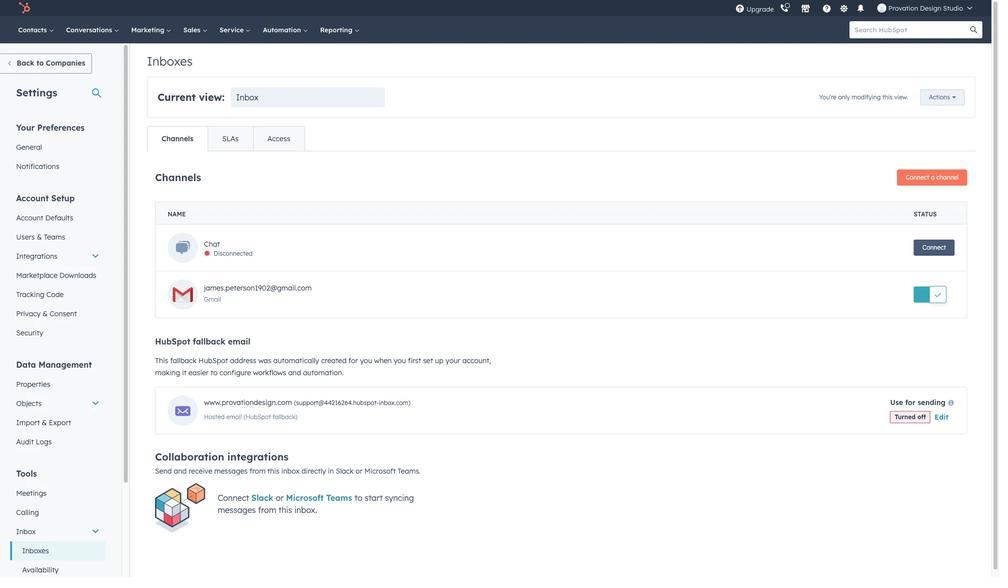 Task type: locate. For each thing, give the bounding box(es) containing it.
messages inside "collaboration integrations send and receive messages from this inbox directly in slack or microsoft teams."
[[214, 467, 248, 476]]

connect inside connect button
[[922, 244, 946, 252]]

calling icon image
[[780, 4, 789, 13]]

&
[[37, 233, 42, 242], [43, 310, 48, 319], [42, 419, 47, 428]]

privacy & consent link
[[10, 305, 106, 324]]

design
[[920, 4, 941, 12]]

1 vertical spatial inbox
[[16, 528, 36, 537]]

0 horizontal spatial for
[[349, 357, 358, 366]]

1 vertical spatial teams
[[326, 493, 352, 503]]

tools element
[[10, 469, 106, 578]]

1 vertical spatial &
[[43, 310, 48, 319]]

name
[[168, 211, 186, 218]]

0 vertical spatial account
[[16, 193, 49, 204]]

connect a channel button
[[897, 170, 967, 186]]

0 vertical spatial microsoft
[[364, 467, 396, 476]]

1 horizontal spatial for
[[905, 399, 916, 408]]

& for teams
[[37, 233, 42, 242]]

inbox button
[[231, 87, 385, 108]]

your
[[446, 357, 460, 366]]

hosted email (hubspot fallback)
[[204, 414, 297, 421]]

help image
[[822, 5, 831, 14]]

0 vertical spatial channels
[[162, 134, 193, 143]]

0 vertical spatial and
[[288, 369, 301, 378]]

channels
[[162, 134, 193, 143], [155, 171, 201, 184]]

& inside data management element
[[42, 419, 47, 428]]

teams down in
[[326, 493, 352, 503]]

1 vertical spatial this
[[267, 467, 279, 476]]

users
[[16, 233, 35, 242]]

2 vertical spatial &
[[42, 419, 47, 428]]

easier
[[188, 369, 209, 378]]

1 vertical spatial and
[[174, 467, 187, 476]]

0 horizontal spatial microsoft
[[286, 493, 324, 503]]

connect inside connect a channel button
[[906, 174, 929, 181]]

teams down account defaults link
[[44, 233, 65, 242]]

microsoft up start
[[364, 467, 396, 476]]

0 horizontal spatial you
[[360, 357, 372, 366]]

microsoft inside "collaboration integrations send and receive messages from this inbox directly in slack or microsoft teams."
[[364, 467, 396, 476]]

marketplaces button
[[795, 0, 816, 16]]

export
[[49, 419, 71, 428]]

audit
[[16, 438, 34, 447]]

0 vertical spatial slack
[[336, 467, 354, 476]]

this
[[882, 93, 893, 101], [267, 467, 279, 476], [279, 506, 292, 516]]

automatically
[[273, 357, 319, 366]]

search image
[[970, 26, 977, 33]]

messages right receive
[[214, 467, 248, 476]]

settings link
[[838, 3, 850, 13]]

objects button
[[10, 395, 106, 414]]

access link
[[253, 127, 304, 151]]

to left start
[[355, 493, 362, 503]]

tab panel containing channels
[[147, 151, 975, 541]]

inbox for inbox button
[[16, 528, 36, 537]]

integrations
[[227, 451, 289, 464]]

(hubspot
[[244, 414, 271, 421]]

you left first
[[394, 357, 406, 366]]

this left inbox.
[[279, 506, 292, 516]]

inbox right view:
[[236, 92, 259, 103]]

1 horizontal spatial hubspot
[[199, 357, 228, 366]]

meetings link
[[10, 484, 106, 504]]

1 vertical spatial fallback
[[170, 357, 197, 366]]

1 horizontal spatial and
[[288, 369, 301, 378]]

marketplace
[[16, 271, 58, 280]]

channels down current
[[162, 134, 193, 143]]

1 vertical spatial account
[[16, 214, 43, 223]]

or down inbox
[[276, 493, 284, 503]]

inbox down calling
[[16, 528, 36, 537]]

from down slack link
[[258, 506, 276, 516]]

provation design studio button
[[871, 0, 978, 16]]

1 account from the top
[[16, 193, 49, 204]]

2 you from the left
[[394, 357, 406, 366]]

0 vertical spatial teams
[[44, 233, 65, 242]]

1 vertical spatial or
[[276, 493, 284, 503]]

0 horizontal spatial teams
[[44, 233, 65, 242]]

1 vertical spatial microsoft
[[286, 493, 324, 503]]

this
[[155, 357, 168, 366]]

connect left slack link
[[218, 493, 249, 503]]

you left the when at the left bottom of the page
[[360, 357, 372, 366]]

microsoft inside connect slack or microsoft teams to start syncing messages from this inbox.
[[286, 493, 324, 503]]

inboxes down marketing link
[[147, 54, 193, 69]]

email right 'hosted'
[[226, 414, 242, 421]]

tab panel
[[147, 151, 975, 541]]

1 horizontal spatial or
[[356, 467, 363, 476]]

1 horizontal spatial you
[[394, 357, 406, 366]]

collaboration integrations send and receive messages from this inbox directly in slack or microsoft teams.
[[155, 451, 421, 476]]

james peterson image
[[877, 4, 887, 13]]

channels link
[[147, 127, 208, 151]]

or
[[356, 467, 363, 476], [276, 493, 284, 503]]

0 vertical spatial connect
[[906, 174, 929, 181]]

2 vertical spatial to
[[355, 493, 362, 503]]

and inside this fallback hubspot address was automatically created for you when you first set up your account, making it easier to configure workflows and automation.
[[288, 369, 301, 378]]

reporting
[[320, 26, 354, 34]]

Search HubSpot search field
[[850, 21, 973, 38]]

menu
[[735, 0, 979, 16]]

& inside "link"
[[43, 310, 48, 319]]

connect inside connect slack or microsoft teams to start syncing messages from this inbox.
[[218, 493, 249, 503]]

0 horizontal spatial and
[[174, 467, 187, 476]]

sales link
[[177, 16, 214, 43]]

fallback up 'easier' at the left
[[193, 337, 226, 347]]

0 vertical spatial for
[[349, 357, 358, 366]]

1 vertical spatial connect
[[922, 244, 946, 252]]

directly
[[302, 467, 326, 476]]

privacy & consent
[[16, 310, 77, 319]]

use for sending
[[890, 399, 946, 408]]

1 vertical spatial to
[[211, 369, 218, 378]]

settings
[[16, 86, 57, 99]]

conversations link
[[60, 16, 125, 43]]

2 vertical spatial this
[[279, 506, 292, 516]]

1 vertical spatial slack
[[251, 493, 273, 503]]

and right send
[[174, 467, 187, 476]]

hubspot up 'easier' at the left
[[199, 357, 228, 366]]

1 horizontal spatial teams
[[326, 493, 352, 503]]

0 horizontal spatial inbox
[[16, 528, 36, 537]]

this left inbox
[[267, 467, 279, 476]]

inboxes link
[[10, 542, 106, 561]]

1 vertical spatial from
[[258, 506, 276, 516]]

connect button
[[914, 240, 955, 256]]

0 vertical spatial messages
[[214, 467, 248, 476]]

fallback
[[193, 337, 226, 347], [170, 357, 197, 366]]

and down "automatically"
[[288, 369, 301, 378]]

1 vertical spatial messages
[[218, 506, 256, 516]]

www.provationdesign.com (support@44216264.hubspot-inbox.com)
[[204, 399, 411, 408]]

0 vertical spatial fallback
[[193, 337, 226, 347]]

& for export
[[42, 419, 47, 428]]

connect down status
[[922, 244, 946, 252]]

security link
[[10, 324, 106, 343]]

a
[[931, 174, 935, 181]]

for right the use
[[905, 399, 916, 408]]

fallback inside this fallback hubspot address was automatically created for you when you first set up your account, making it easier to configure workflows and automation.
[[170, 357, 197, 366]]

to inside this fallback hubspot address was automatically created for you when you first set up your account, making it easier to configure workflows and automation.
[[211, 369, 218, 378]]

slack right in
[[336, 467, 354, 476]]

1 horizontal spatial slack
[[336, 467, 354, 476]]

inbox.
[[294, 506, 317, 516]]

microsoft
[[364, 467, 396, 476], [286, 493, 324, 503]]

for
[[349, 357, 358, 366], [905, 399, 916, 408]]

1 vertical spatial inboxes
[[22, 547, 49, 556]]

2 account from the top
[[16, 214, 43, 223]]

or right in
[[356, 467, 363, 476]]

1 horizontal spatial to
[[211, 369, 218, 378]]

fallback up it
[[170, 357, 197, 366]]

notifications link
[[10, 157, 106, 176]]

for right the created
[[349, 357, 358, 366]]

0 vertical spatial this
[[882, 93, 893, 101]]

& right users
[[37, 233, 42, 242]]

inboxes up availability
[[22, 547, 49, 556]]

0 vertical spatial &
[[37, 233, 42, 242]]

0 vertical spatial inbox
[[236, 92, 259, 103]]

0 vertical spatial from
[[250, 467, 266, 476]]

channels for channels link
[[162, 134, 193, 143]]

to right back
[[36, 59, 44, 68]]

channels inside banner
[[155, 171, 201, 184]]

hubspot up this
[[155, 337, 190, 347]]

inbox inside button
[[16, 528, 36, 537]]

email up "address"
[[228, 337, 250, 347]]

1 vertical spatial hubspot
[[199, 357, 228, 366]]

hubspot image
[[18, 2, 30, 14]]

slas link
[[208, 127, 253, 151]]

this left view. at the right top of the page
[[882, 93, 893, 101]]

inboxes
[[147, 54, 193, 69], [22, 547, 49, 556]]

view:
[[199, 91, 225, 104]]

reporting link
[[314, 16, 365, 43]]

connect left a at top right
[[906, 174, 929, 181]]

chat
[[204, 240, 220, 249]]

search button
[[965, 21, 982, 38]]

slack inside "collaboration integrations send and receive messages from this inbox directly in slack or microsoft teams."
[[336, 467, 354, 476]]

you
[[360, 357, 372, 366], [394, 357, 406, 366]]

2 horizontal spatial to
[[355, 493, 362, 503]]

0 vertical spatial to
[[36, 59, 44, 68]]

account up the account defaults
[[16, 193, 49, 204]]

channels for "channels" banner
[[155, 171, 201, 184]]

0 horizontal spatial hubspot
[[155, 337, 190, 347]]

messages down slack link
[[218, 506, 256, 516]]

& left export
[[42, 419, 47, 428]]

account setup
[[16, 193, 75, 204]]

logs
[[36, 438, 52, 447]]

inbox
[[236, 92, 259, 103], [16, 528, 36, 537]]

properties
[[16, 380, 50, 389]]

0 vertical spatial or
[[356, 467, 363, 476]]

tab list
[[147, 126, 305, 152]]

0 vertical spatial inboxes
[[147, 54, 193, 69]]

0 horizontal spatial or
[[276, 493, 284, 503]]

and
[[288, 369, 301, 378], [174, 467, 187, 476]]

& right the privacy
[[43, 310, 48, 319]]

current view:
[[158, 91, 225, 104]]

microsoft up inbox.
[[286, 493, 324, 503]]

1 horizontal spatial inbox
[[236, 92, 259, 103]]

service
[[220, 26, 246, 34]]

account up users
[[16, 214, 43, 223]]

notifications image
[[856, 5, 865, 14]]

channels up name
[[155, 171, 201, 184]]

slack down integrations
[[251, 493, 273, 503]]

inbox for inbox popup button
[[236, 92, 259, 103]]

fallback for hubspot
[[170, 357, 197, 366]]

2 vertical spatial connect
[[218, 493, 249, 503]]

0 horizontal spatial to
[[36, 59, 44, 68]]

off
[[918, 414, 926, 421]]

account for account setup
[[16, 193, 49, 204]]

conversations
[[66, 26, 114, 34]]

from down integrations
[[250, 467, 266, 476]]

to right 'easier' at the left
[[211, 369, 218, 378]]

data management element
[[10, 360, 106, 452]]

0 horizontal spatial inboxes
[[22, 547, 49, 556]]

0 horizontal spatial slack
[[251, 493, 273, 503]]

inbox.com)
[[379, 400, 411, 407]]

1 horizontal spatial microsoft
[[364, 467, 396, 476]]

(support@44216264.hubspot-
[[294, 400, 379, 407]]

general
[[16, 143, 42, 152]]

making
[[155, 369, 180, 378]]

marketing link
[[125, 16, 177, 43]]

inbox inside popup button
[[236, 92, 259, 103]]

1 vertical spatial channels
[[155, 171, 201, 184]]

tracking
[[16, 290, 44, 300]]



Task type: vqa. For each thing, say whether or not it's contained in the screenshot.
reports inside the "Service Team Performance Start with a dashboard of 6 reports that help to track how your service team is performing."
no



Task type: describe. For each thing, give the bounding box(es) containing it.
contacts link
[[12, 16, 60, 43]]

marketplace downloads link
[[10, 266, 106, 285]]

from inside connect slack or microsoft teams to start syncing messages from this inbox.
[[258, 506, 276, 516]]

gmail
[[204, 296, 221, 303]]

back to companies link
[[0, 54, 92, 74]]

users & teams
[[16, 233, 65, 242]]

messages inside connect slack or microsoft teams to start syncing messages from this inbox.
[[218, 506, 256, 516]]

and inside "collaboration integrations send and receive messages from this inbox directly in slack or microsoft teams."
[[174, 467, 187, 476]]

receive
[[189, 467, 212, 476]]

general link
[[10, 138, 106, 157]]

audit logs link
[[10, 433, 106, 452]]

settings image
[[839, 4, 848, 13]]

marketing
[[131, 26, 166, 34]]

use
[[890, 399, 903, 408]]

hubspot fallback email
[[155, 337, 250, 347]]

first
[[408, 357, 421, 366]]

workflows
[[253, 369, 286, 378]]

automation
[[263, 26, 303, 34]]

james.peterson1902@gmail.com gmail
[[204, 284, 312, 303]]

edit button
[[935, 412, 949, 424]]

security
[[16, 329, 43, 338]]

hosted
[[204, 414, 225, 421]]

marketplace downloads
[[16, 271, 96, 280]]

menu containing provation design studio
[[735, 0, 979, 16]]

actions button
[[921, 89, 965, 106]]

setup
[[51, 193, 75, 204]]

collaboration
[[155, 451, 224, 464]]

disconnected
[[214, 250, 252, 258]]

to inside "link"
[[36, 59, 44, 68]]

1 vertical spatial for
[[905, 399, 916, 408]]

notifications button
[[852, 0, 869, 16]]

back
[[17, 59, 34, 68]]

service link
[[214, 16, 257, 43]]

address
[[230, 357, 256, 366]]

1 you from the left
[[360, 357, 372, 366]]

fallback for email
[[193, 337, 226, 347]]

marketplaces image
[[801, 5, 810, 14]]

management
[[38, 360, 92, 370]]

inboxes inside tools 'element'
[[22, 547, 49, 556]]

code
[[46, 290, 64, 300]]

when
[[374, 357, 392, 366]]

0 vertical spatial hubspot
[[155, 337, 190, 347]]

account for account defaults
[[16, 214, 43, 223]]

access
[[267, 134, 290, 143]]

meetings
[[16, 489, 46, 499]]

or inside "collaboration integrations send and receive messages from this inbox directly in slack or microsoft teams."
[[356, 467, 363, 476]]

teams inside connect slack or microsoft teams to start syncing messages from this inbox.
[[326, 493, 352, 503]]

preferences
[[37, 123, 85, 133]]

created
[[321, 357, 347, 366]]

users & teams link
[[10, 228, 106, 247]]

this inside connect slack or microsoft teams to start syncing messages from this inbox.
[[279, 506, 292, 516]]

companies
[[46, 59, 85, 68]]

slack inside connect slack or microsoft teams to start syncing messages from this inbox.
[[251, 493, 273, 503]]

channel
[[937, 174, 959, 181]]

your preferences element
[[10, 122, 106, 176]]

upgrade
[[747, 5, 774, 13]]

in
[[328, 467, 334, 476]]

availability
[[22, 566, 67, 578]]

teams inside the account setup element
[[44, 233, 65, 242]]

import
[[16, 419, 40, 428]]

import & export link
[[10, 414, 106, 433]]

upgrade image
[[736, 4, 745, 13]]

sending
[[918, 399, 946, 408]]

automation link
[[257, 16, 314, 43]]

this inside "collaboration integrations send and receive messages from this inbox directly in slack or microsoft teams."
[[267, 467, 279, 476]]

audit logs
[[16, 438, 52, 447]]

privacy
[[16, 310, 41, 319]]

microsoft teams link
[[286, 493, 355, 503]]

view.
[[894, 93, 908, 101]]

tab list containing channels
[[147, 126, 305, 152]]

availability link
[[10, 561, 106, 578]]

was
[[258, 357, 271, 366]]

connect slack or microsoft teams to start syncing messages from this inbox.
[[218, 493, 414, 516]]

up
[[435, 357, 444, 366]]

status
[[914, 211, 937, 218]]

sales
[[183, 26, 202, 34]]

hubspot inside this fallback hubspot address was automatically created for you when you first set up your account, making it easier to configure workflows and automation.
[[199, 357, 228, 366]]

account setup element
[[10, 193, 106, 343]]

to inside connect slack or microsoft teams to start syncing messages from this inbox.
[[355, 493, 362, 503]]

set
[[423, 357, 433, 366]]

connect for connect slack or microsoft teams to start syncing messages from this inbox.
[[218, 493, 249, 503]]

from inside "collaboration integrations send and receive messages from this inbox directly in slack or microsoft teams."
[[250, 467, 266, 476]]

integrations button
[[10, 247, 106, 266]]

account defaults link
[[10, 209, 106, 228]]

inbox button
[[10, 523, 106, 542]]

fallback)
[[273, 414, 297, 421]]

or inside connect slack or microsoft teams to start syncing messages from this inbox.
[[276, 493, 284, 503]]

channels banner
[[155, 167, 967, 186]]

back to companies
[[17, 59, 85, 68]]

your preferences
[[16, 123, 85, 133]]

import & export
[[16, 419, 71, 428]]

you're
[[819, 93, 837, 101]]

data
[[16, 360, 36, 370]]

calling icon button
[[776, 2, 793, 15]]

tracking code link
[[10, 285, 106, 305]]

studio
[[943, 4, 963, 12]]

calling
[[16, 509, 39, 518]]

connect for connect
[[922, 244, 946, 252]]

this fallback hubspot address was automatically created for you when you first set up your account, making it easier to configure workflows and automation.
[[155, 357, 491, 378]]

connect for connect a channel
[[906, 174, 929, 181]]

slas
[[222, 134, 239, 143]]

& for consent
[[43, 310, 48, 319]]

0 vertical spatial email
[[228, 337, 250, 347]]

slack link
[[251, 493, 276, 503]]

only
[[838, 93, 850, 101]]

connect a channel
[[906, 174, 959, 181]]

for inside this fallback hubspot address was automatically created for you when you first set up your account, making it easier to configure workflows and automation.
[[349, 357, 358, 366]]

account defaults
[[16, 214, 73, 223]]

1 vertical spatial email
[[226, 414, 242, 421]]

you're only modifying this view.
[[819, 93, 908, 101]]

edit
[[935, 413, 949, 422]]

1 horizontal spatial inboxes
[[147, 54, 193, 69]]

it
[[182, 369, 186, 378]]



